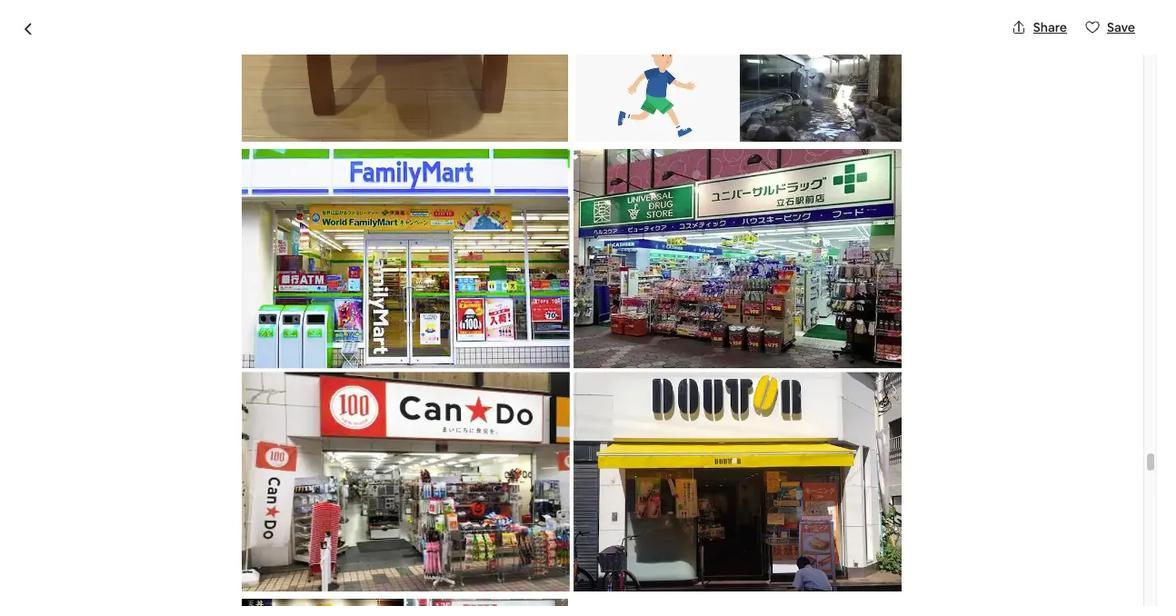 Task type: vqa. For each thing, say whether or not it's contained in the screenshot.
4.98 ( 48 )
no



Task type: locate. For each thing, give the bounding box(es) containing it.
superhost
[[229, 83, 289, 99], [215, 560, 286, 579]]

baths
[[295, 488, 333, 508]]

entire
[[73, 458, 128, 483]]

· down room
[[296, 83, 300, 102]]

share
[[1034, 19, 1068, 35]]

katsushika,
[[307, 83, 375, 99]]

$168 $153 night
[[761, 481, 892, 507]]

house
[[125, 44, 196, 75]]

child cutlery and seat provided. image
[[242, 0, 568, 142], [242, 0, 568, 142]]

None search field
[[412, 0, 732, 9]]

2 right the +
[[357, 44, 370, 75]]

2 horizontal spatial 2
[[357, 44, 370, 75]]

·
[[296, 83, 300, 102], [277, 488, 281, 508]]

save button
[[1078, 12, 1143, 43]]

toilets
[[375, 44, 449, 75]]

entire home hosted by k family 4 beds · 2 baths
[[73, 458, 366, 508]]

k family is a superhost. learn more about k family. image
[[604, 458, 655, 509], [604, 458, 655, 509]]

rated
[[338, 584, 369, 600]]

1/5/2024
[[772, 551, 824, 568]]

highly
[[300, 584, 335, 600]]

superhost down bed
[[229, 83, 289, 99]]

k
[[131, 560, 141, 579]]

· right beds
[[277, 488, 281, 508]]

a
[[204, 560, 212, 579]]

superhosts
[[131, 584, 197, 600]]

profile element
[[754, 0, 1071, 24]]

0 vertical spatial ·
[[296, 83, 300, 102]]

family
[[144, 560, 188, 579]]

dialog
[[0, 0, 1158, 607]]

beds
[[241, 488, 274, 508]]

hosted
[[190, 458, 257, 483]]

hosts.
[[372, 584, 409, 600]]

$168
[[761, 481, 805, 507]]

2 left bed
[[201, 44, 214, 75]]

1 horizontal spatial 2
[[284, 488, 292, 508]]

family mart (convenience store)
- universal drug (drug store)
- can do (dollar/100円 store)
- doutor (cafe)
- all within 5 to 10 minutes image
[[242, 149, 902, 592], [242, 149, 902, 592]]

home
[[132, 458, 186, 483]]

0 horizontal spatial 2
[[201, 44, 214, 75]]

are
[[200, 584, 219, 600]]

2 left baths
[[284, 488, 292, 508]]

pine house 2 bed room + 2 toilets image 2 image
[[579, 124, 822, 277]]

pine house 2 bed room + 2 toilets image 4 image
[[829, 124, 1071, 277]]

0 horizontal spatial ·
[[277, 488, 281, 508]]

1 vertical spatial ·
[[277, 488, 281, 508]]

1 horizontal spatial ·
[[296, 83, 300, 102]]

1 minute walk to riverside jogging 
- 15 minute walk to local sports center
- 30 minute walk to natural japanese onsen image
[[576, 0, 902, 142], [576, 0, 902, 142]]

0 vertical spatial superhost
[[229, 83, 289, 99]]

many restaurants all within 5 to 10 minutes of your apartment. image
[[242, 599, 568, 607], [242, 599, 568, 607]]

bed
[[219, 44, 263, 75]]

k family
[[288, 458, 366, 483]]

2
[[201, 44, 214, 75], [357, 44, 370, 75], [284, 488, 292, 508]]

pine house 2 bed room + 2 toilets superhost · katsushika, tokyo, japan
[[73, 44, 456, 102]]

room
[[268, 44, 333, 75]]

night
[[857, 487, 892, 506]]

superhost up experienced,
[[215, 560, 286, 579]]

1 vertical spatial superhost
[[215, 560, 286, 579]]



Task type: describe. For each thing, give the bounding box(es) containing it.
pine
[[73, 44, 120, 75]]

superhost inside pine house 2 bed room + 2 toilets superhost · katsushika, tokyo, japan
[[229, 83, 289, 99]]

superhost inside k family is a superhost superhosts are experienced, highly rated hosts.
[[215, 560, 286, 579]]

share button
[[1005, 12, 1075, 43]]

· inside pine house 2 bed room + 2 toilets superhost · katsushika, tokyo, japan
[[296, 83, 300, 102]]

k family is a superhost superhosts are experienced, highly rated hosts.
[[131, 560, 409, 600]]

4
[[229, 488, 238, 508]]

easy access from the train station image
[[579, 284, 822, 429]]

is
[[191, 560, 201, 579]]

· inside entire home hosted by k family 4 beds · 2 baths
[[277, 488, 281, 508]]

$153
[[810, 481, 853, 507]]

2 bedrooms + 2 toilets + shower image
[[73, 124, 572, 429]]

pine house 2 bed room + 2 toilets image 5 image
[[829, 284, 1071, 429]]

by
[[261, 458, 284, 483]]

1/5/2024 button
[[761, 528, 1048, 578]]

tokyo,
[[378, 83, 417, 99]]

dialog containing share
[[0, 0, 1158, 607]]

japan
[[419, 83, 456, 99]]

2 inside entire home hosted by k family 4 beds · 2 baths
[[284, 488, 292, 508]]

save
[[1108, 19, 1136, 35]]

katsushika, tokyo, japan button
[[307, 80, 456, 102]]

+
[[338, 44, 352, 75]]

experienced,
[[221, 584, 298, 600]]



